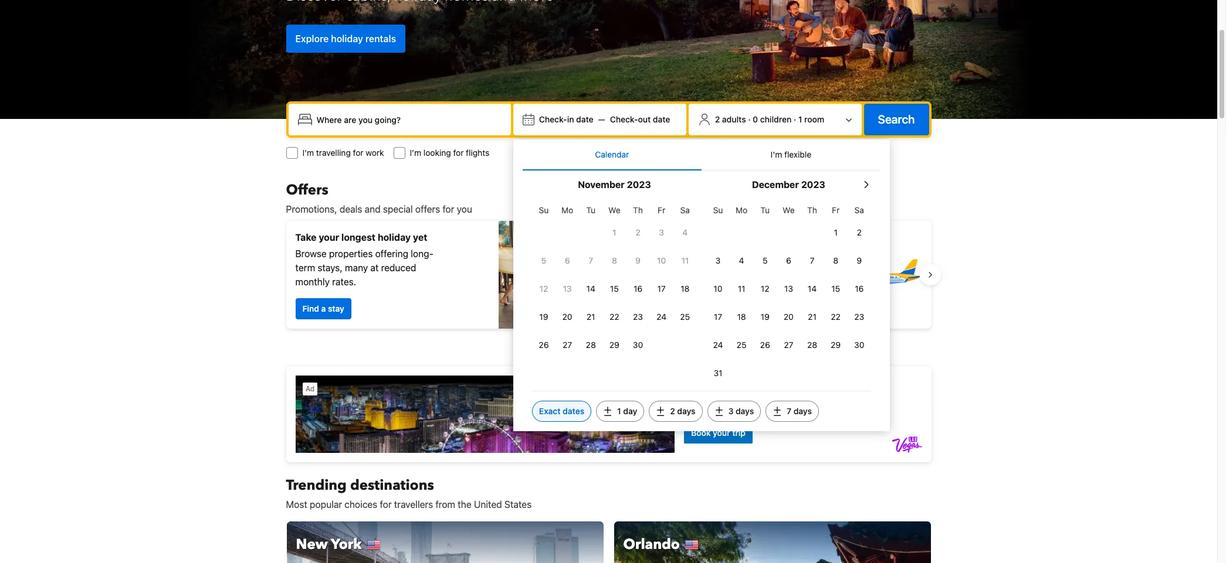 Task type: locate. For each thing, give the bounding box(es) containing it.
16 for 16 november 2023 checkbox
[[634, 284, 642, 294]]

2 9 from the left
[[857, 256, 862, 266]]

fr up 1 checkbox on the right of page
[[832, 205, 840, 215]]

fr up 3 november 2023 option
[[658, 205, 665, 215]]

22
[[610, 312, 619, 322], [831, 312, 841, 322]]

25 right 24 november 2023 option
[[680, 312, 690, 322]]

0 horizontal spatial and
[[365, 204, 381, 215]]

date
[[576, 114, 594, 124], [653, 114, 670, 124]]

2023 down flexible
[[801, 180, 825, 190]]

25 for 25 december 2023 option
[[737, 340, 747, 350]]

10 for 10 checkbox
[[657, 256, 666, 266]]

for down destinations
[[380, 500, 392, 510]]

29
[[609, 340, 619, 350], [831, 340, 841, 350]]

2023 right the november
[[627, 180, 651, 190]]

14
[[586, 284, 595, 294], [808, 284, 817, 294]]

6 inside option
[[565, 256, 570, 266]]

26 for the 26 "checkbox"
[[539, 340, 549, 350]]

1 8 from the left
[[612, 256, 617, 266]]

days for 7 days
[[794, 407, 812, 417]]

13 for 13 november 2023 checkbox
[[563, 284, 572, 294]]

5
[[541, 256, 546, 266], [763, 256, 768, 266]]

19 left 20 checkbox
[[539, 312, 548, 322]]

1 horizontal spatial 29
[[831, 340, 841, 350]]

region
[[277, 216, 941, 334]]

0 horizontal spatial 9
[[635, 256, 641, 266]]

1 horizontal spatial 15
[[831, 284, 840, 294]]

we
[[608, 205, 621, 215], [783, 205, 795, 215]]

4 right 3 november 2023 option
[[683, 228, 688, 238]]

1 vertical spatial 11
[[738, 284, 745, 294]]

9 up more
[[635, 256, 641, 266]]

1 26 from the left
[[539, 340, 549, 350]]

1 horizontal spatial 11
[[738, 284, 745, 294]]

2023 for december 2023
[[801, 180, 825, 190]]

0 horizontal spatial 27
[[563, 340, 572, 350]]

1 horizontal spatial 5
[[763, 256, 768, 266]]

travelling
[[316, 148, 351, 158]]

new york
[[296, 536, 362, 555]]

1 horizontal spatial 16
[[855, 284, 864, 294]]

1 horizontal spatial 10
[[714, 284, 722, 294]]

fr
[[658, 205, 665, 215], [832, 205, 840, 215]]

4 inside 4 option
[[739, 256, 744, 266]]

5 November 2023 checkbox
[[532, 248, 556, 274]]

1 horizontal spatial i'm
[[771, 150, 782, 160]]

0 horizontal spatial 15
[[610, 284, 619, 294]]

24 for 24 december 2023 'option'
[[713, 340, 723, 350]]

16 November 2023 checkbox
[[626, 276, 650, 302]]

26 right 25 december 2023 option
[[760, 340, 770, 350]]

2 13 from the left
[[784, 284, 793, 294]]

1 horizontal spatial mo
[[736, 205, 748, 215]]

1 horizontal spatial check-
[[610, 114, 638, 124]]

1 inside checkbox
[[834, 228, 838, 238]]

12 left 13 november 2023 checkbox
[[540, 284, 548, 294]]

26 for 26 checkbox on the bottom right of the page
[[760, 340, 770, 350]]

2 tu from the left
[[761, 205, 770, 215]]

take
[[295, 232, 317, 243]]

1 13 from the left
[[563, 284, 572, 294]]

0 horizontal spatial 25
[[680, 312, 690, 322]]

26
[[539, 340, 549, 350], [760, 340, 770, 350]]

6 for 6 option
[[565, 256, 570, 266]]

1 horizontal spatial 2023
[[801, 180, 825, 190]]

0 horizontal spatial ·
[[748, 114, 751, 124]]

29 for 29 november 2023 option
[[609, 340, 619, 350]]

29 for '29' checkbox
[[831, 340, 841, 350]]

0 horizontal spatial 4
[[683, 228, 688, 238]]

1 19 from the left
[[539, 312, 548, 322]]

21 November 2023 checkbox
[[579, 304, 603, 330]]

find a stay link
[[295, 299, 351, 320]]

reduced
[[381, 263, 416, 273]]

3 inside option
[[659, 228, 664, 238]]

Where are you going? field
[[312, 109, 506, 130]]

room
[[804, 114, 824, 124]]

2 adults · 0 children · 1 room button
[[693, 109, 857, 131]]

1 6 from the left
[[565, 256, 570, 266]]

0 horizontal spatial i'm
[[302, 148, 314, 158]]

25 right 24 december 2023 'option'
[[737, 340, 747, 350]]

10
[[657, 256, 666, 266], [714, 284, 722, 294]]

10 inside checkbox
[[657, 256, 666, 266]]

1 horizontal spatial grid
[[706, 199, 871, 387]]

4 for 4 option
[[739, 256, 744, 266]]

·
[[748, 114, 751, 124], [794, 114, 796, 124]]

0 vertical spatial 17
[[657, 284, 666, 294]]

1 th from the left
[[633, 205, 643, 215]]

your
[[319, 232, 339, 243]]

27 inside checkbox
[[784, 340, 793, 350]]

· right children
[[794, 114, 796, 124]]

18 right 17 december 2023 option
[[737, 312, 746, 322]]

0 horizontal spatial 5
[[541, 256, 546, 266]]

1 horizontal spatial 4
[[739, 256, 744, 266]]

16 right 15 checkbox
[[855, 284, 864, 294]]

9 right 8 checkbox
[[857, 256, 862, 266]]

14 inside 'checkbox'
[[808, 284, 817, 294]]

23 for "23 december 2023" 'checkbox' on the right of the page
[[854, 312, 864, 322]]

tab list
[[523, 140, 881, 171]]

15
[[610, 284, 619, 294], [831, 284, 840, 294]]

1 horizontal spatial 12
[[761, 284, 769, 294]]

sa up 4 option
[[680, 205, 690, 215]]

flexible
[[784, 150, 811, 160]]

out
[[638, 114, 651, 124]]

3 days from the left
[[794, 407, 812, 417]]

i'm
[[302, 148, 314, 158], [771, 150, 782, 160]]

flights inside get inspired, compare and book flights with more flexibility
[[761, 256, 788, 266]]

holiday left rentals
[[331, 33, 363, 44]]

we down december 2023
[[783, 205, 795, 215]]

28 December 2023 checkbox
[[801, 333, 824, 358]]

days for 2 days
[[677, 407, 696, 417]]

8 right 7 "option"
[[833, 256, 838, 266]]

1 vertical spatial flights
[[761, 256, 788, 266]]

3 down 31 checkbox
[[728, 407, 734, 417]]

0 horizontal spatial 7
[[589, 256, 593, 266]]

search
[[878, 113, 915, 126]]

1 left room
[[798, 114, 802, 124]]

18 inside checkbox
[[737, 312, 746, 322]]

24
[[657, 312, 667, 322], [713, 340, 723, 350]]

0 horizontal spatial 14
[[586, 284, 595, 294]]

1 14 from the left
[[586, 284, 595, 294]]

19 inside checkbox
[[539, 312, 548, 322]]

19 inside option
[[761, 312, 770, 322]]

0 horizontal spatial 17
[[657, 284, 666, 294]]

2 days from the left
[[736, 407, 754, 417]]

offers promotions, deals and special offers for you
[[286, 181, 472, 215]]

29 right 28 option
[[609, 340, 619, 350]]

10 December 2023 checkbox
[[706, 276, 730, 302]]

28 inside option
[[586, 340, 596, 350]]

21 right 20 checkbox
[[587, 312, 595, 322]]

1 horizontal spatial date
[[653, 114, 670, 124]]

8 left 'get'
[[612, 256, 617, 266]]

1 vertical spatial 3
[[716, 256, 721, 266]]

date right in
[[576, 114, 594, 124]]

24 left 25 december 2023 option
[[713, 340, 723, 350]]

7 right the 3 days
[[787, 407, 792, 417]]

explore holiday rentals
[[295, 33, 396, 44]]

1 22 from the left
[[610, 312, 619, 322]]

work
[[366, 148, 384, 158]]

12 for 12 december 2023 checkbox in the right of the page
[[761, 284, 769, 294]]

8
[[612, 256, 617, 266], [833, 256, 838, 266]]

6 left 7 option
[[565, 256, 570, 266]]

1 sa from the left
[[680, 205, 690, 215]]

26 inside the 26 "checkbox"
[[539, 340, 549, 350]]

1 horizontal spatial tu
[[761, 205, 770, 215]]

17 for 17 december 2023 option
[[714, 312, 722, 322]]

1 9 from the left
[[635, 256, 641, 266]]

destinations
[[350, 476, 434, 496]]

1 grid from the left
[[532, 199, 697, 358]]

2 22 from the left
[[831, 312, 841, 322]]

27 for 27 checkbox
[[784, 340, 793, 350]]

11 right 10 december 2023 option
[[738, 284, 745, 294]]

2 27 from the left
[[784, 340, 793, 350]]

23
[[633, 312, 643, 322], [854, 312, 864, 322]]

10 up 'flexibility' at the top right of page
[[657, 256, 666, 266]]

17 down 'flexibility' at the top right of page
[[657, 284, 666, 294]]

1 horizontal spatial th
[[807, 205, 817, 215]]

3
[[659, 228, 664, 238], [716, 256, 721, 266], [728, 407, 734, 417]]

13 right 12 checkbox
[[563, 284, 572, 294]]

11 inside option
[[738, 284, 745, 294]]

28 for 28 option
[[586, 340, 596, 350]]

21 inside checkbox
[[808, 312, 817, 322]]

2 21 from the left
[[808, 312, 817, 322]]

adults
[[722, 114, 746, 124]]

tu down the november
[[586, 205, 596, 215]]

10 down get inspired, compare and book flights with more flexibility
[[714, 284, 722, 294]]

1 horizontal spatial 17
[[714, 312, 722, 322]]

trending
[[286, 476, 347, 496]]

3 for 3 november 2023 option
[[659, 228, 664, 238]]

1 horizontal spatial 3
[[716, 256, 721, 266]]

0 horizontal spatial 2023
[[627, 180, 651, 190]]

30 right 29 november 2023 option
[[633, 340, 643, 350]]

1 21 from the left
[[587, 312, 595, 322]]

15 left 16 november 2023 checkbox
[[610, 284, 619, 294]]

1 left day
[[617, 407, 621, 417]]

12 right 11 december 2023 option
[[761, 284, 769, 294]]

11 for 11 december 2023 option
[[738, 284, 745, 294]]

for inside offers promotions, deals and special offers for you
[[443, 204, 454, 215]]

0 horizontal spatial days
[[677, 407, 696, 417]]

2 vertical spatial 3
[[728, 407, 734, 417]]

2 20 from the left
[[784, 312, 794, 322]]

2 29 from the left
[[831, 340, 841, 350]]

su for december
[[713, 205, 723, 215]]

0 horizontal spatial date
[[576, 114, 594, 124]]

6 inside option
[[786, 256, 791, 266]]

18 inside option
[[681, 284, 690, 294]]

29 right 28 checkbox
[[831, 340, 841, 350]]

region containing take your longest holiday yet
[[277, 216, 941, 334]]

and for get
[[719, 256, 735, 266]]

18 right 17 option
[[681, 284, 690, 294]]

0 horizontal spatial check-
[[539, 114, 567, 124]]

for left you
[[443, 204, 454, 215]]

main content
[[277, 181, 941, 564]]

1 horizontal spatial and
[[719, 256, 735, 266]]

2 26 from the left
[[760, 340, 770, 350]]

tu for november
[[586, 205, 596, 215]]

2 horizontal spatial 7
[[810, 256, 815, 266]]

1 horizontal spatial 24
[[713, 340, 723, 350]]

15 inside checkbox
[[831, 284, 840, 294]]

advertisement region
[[286, 367, 931, 463]]

1 20 from the left
[[562, 312, 572, 322]]

flexibility
[[647, 270, 684, 280]]

3 inside checkbox
[[716, 256, 721, 266]]

1
[[798, 114, 802, 124], [613, 228, 616, 238], [834, 228, 838, 238], [617, 407, 621, 417]]

2 adults · 0 children · 1 room
[[715, 114, 824, 124]]

2 December 2023 checkbox
[[848, 220, 871, 246]]

0 horizontal spatial 23
[[633, 312, 643, 322]]

grid
[[532, 199, 697, 358], [706, 199, 871, 387]]

3 right 2 november 2023 checkbox
[[659, 228, 664, 238]]

inspired,
[[640, 256, 677, 266]]

22 right 21 november 2023 checkbox
[[610, 312, 619, 322]]

4
[[683, 228, 688, 238], [739, 256, 744, 266]]

0 horizontal spatial 26
[[539, 340, 549, 350]]

0 vertical spatial 18
[[681, 284, 690, 294]]

11 November 2023 checkbox
[[673, 248, 697, 274]]

17 for 17 option
[[657, 284, 666, 294]]

1 horizontal spatial 30
[[854, 340, 864, 350]]

7 inside option
[[589, 256, 593, 266]]

2 left 'adults'
[[715, 114, 720, 124]]

19 for 19 checkbox
[[539, 312, 548, 322]]

dates
[[563, 407, 584, 417]]

0 vertical spatial flights
[[466, 148, 489, 158]]

1 5 from the left
[[541, 256, 546, 266]]

20 right 19 checkbox
[[562, 312, 572, 322]]

21 inside checkbox
[[587, 312, 595, 322]]

0 horizontal spatial grid
[[532, 199, 697, 358]]

1 vertical spatial 17
[[714, 312, 722, 322]]

2 th from the left
[[807, 205, 817, 215]]

1 vertical spatial 10
[[714, 284, 722, 294]]

21 right 20 december 2023 checkbox
[[808, 312, 817, 322]]

check- left —
[[539, 114, 567, 124]]

1 27 from the left
[[563, 340, 572, 350]]

december
[[752, 180, 799, 190]]

2 6 from the left
[[786, 256, 791, 266]]

7 right 6 option
[[589, 256, 593, 266]]

28 inside checkbox
[[807, 340, 817, 350]]

rentals
[[365, 33, 396, 44]]

2 30 from the left
[[854, 340, 864, 350]]

27 inside checkbox
[[563, 340, 572, 350]]

7 inside "option"
[[810, 256, 815, 266]]

0 horizontal spatial sa
[[680, 205, 690, 215]]

0 vertical spatial 10
[[657, 256, 666, 266]]

flights left with
[[761, 256, 788, 266]]

take your longest holiday yet browse properties offering long- term stays, many at reduced monthly rates.
[[295, 232, 433, 287]]

22 right 21 checkbox
[[831, 312, 841, 322]]

i'm for i'm flexible
[[771, 150, 782, 160]]

1 horizontal spatial sa
[[855, 205, 864, 215]]

1 horizontal spatial 19
[[761, 312, 770, 322]]

2 right the 1 option
[[636, 228, 640, 238]]

13 right 12 december 2023 checkbox in the right of the page
[[784, 284, 793, 294]]

and inside offers promotions, deals and special offers for you
[[365, 204, 381, 215]]

1 2023 from the left
[[627, 180, 651, 190]]

18
[[681, 284, 690, 294], [737, 312, 746, 322]]

we for november
[[608, 205, 621, 215]]

2 5 from the left
[[763, 256, 768, 266]]

and inside get inspired, compare and book flights with more flexibility
[[719, 256, 735, 266]]

2 right 1 checkbox on the right of page
[[857, 228, 862, 238]]

0 horizontal spatial 18
[[681, 284, 690, 294]]

24 inside 'option'
[[713, 340, 723, 350]]

5 right book
[[763, 256, 768, 266]]

1 horizontal spatial 9
[[857, 256, 862, 266]]

1 we from the left
[[608, 205, 621, 215]]

1 28 from the left
[[586, 340, 596, 350]]

0 vertical spatial 11
[[681, 256, 689, 266]]

1 · from the left
[[748, 114, 751, 124]]

24 right 23 checkbox
[[657, 312, 667, 322]]

0 vertical spatial and
[[365, 204, 381, 215]]

we up the 1 option
[[608, 205, 621, 215]]

1 check- from the left
[[539, 114, 567, 124]]

tu down 'december'
[[761, 205, 770, 215]]

1 vertical spatial 4
[[739, 256, 744, 266]]

0 horizontal spatial 12
[[540, 284, 548, 294]]

1 left 2 checkbox
[[834, 228, 838, 238]]

0 horizontal spatial 6
[[565, 256, 570, 266]]

more
[[623, 270, 645, 280]]

17 inside option
[[657, 284, 666, 294]]

stays,
[[318, 263, 343, 273]]

su up "3 december 2023" checkbox
[[713, 205, 723, 215]]

and left book
[[719, 256, 735, 266]]

1 horizontal spatial 27
[[784, 340, 793, 350]]

17 inside option
[[714, 312, 722, 322]]

grid for december
[[706, 199, 871, 387]]

1 vertical spatial holiday
[[378, 232, 411, 243]]

2 mo from the left
[[736, 205, 748, 215]]

i'm inside button
[[771, 150, 782, 160]]

14 November 2023 checkbox
[[579, 276, 603, 302]]

2 16 from the left
[[855, 284, 864, 294]]

progress bar
[[602, 339, 616, 343]]

23 right 22 november 2023 option
[[633, 312, 643, 322]]

30 November 2023 checkbox
[[626, 333, 650, 358]]

0 horizontal spatial we
[[608, 205, 621, 215]]

12 for 12 checkbox
[[540, 284, 548, 294]]

holiday up "offering"
[[378, 232, 411, 243]]

2 we from the left
[[783, 205, 795, 215]]

22 November 2023 checkbox
[[603, 304, 626, 330]]

0 vertical spatial holiday
[[331, 33, 363, 44]]

27 right the 26 "checkbox"
[[563, 340, 572, 350]]

7 for 7 option
[[589, 256, 593, 266]]

0 horizontal spatial 16
[[634, 284, 642, 294]]

1 23 from the left
[[633, 312, 643, 322]]

1 tu from the left
[[586, 205, 596, 215]]

18 for 18 option
[[681, 284, 690, 294]]

i'm
[[410, 148, 421, 158]]

1 horizontal spatial fr
[[832, 205, 840, 215]]

29 November 2023 checkbox
[[603, 333, 626, 358]]

1 su from the left
[[539, 205, 549, 215]]

23 inside "23 december 2023" 'checkbox'
[[854, 312, 864, 322]]

th up 2 november 2023 checkbox
[[633, 205, 643, 215]]

1 horizontal spatial 26
[[760, 340, 770, 350]]

30 right '29' checkbox
[[854, 340, 864, 350]]

26 December 2023 checkbox
[[753, 333, 777, 358]]

0 horizontal spatial 10
[[657, 256, 666, 266]]

13
[[563, 284, 572, 294], [784, 284, 793, 294]]

4 right "3 december 2023" checkbox
[[739, 256, 744, 266]]

1 horizontal spatial 8
[[833, 256, 838, 266]]

0 horizontal spatial 3
[[659, 228, 664, 238]]

23 right '22 december 2023' option
[[854, 312, 864, 322]]

15 November 2023 checkbox
[[603, 276, 626, 302]]

19 for 19 december 2023 option
[[761, 312, 770, 322]]

28 right 27 checkbox
[[807, 340, 817, 350]]

0 horizontal spatial 29
[[609, 340, 619, 350]]

6 for the 6 option
[[786, 256, 791, 266]]

29 inside checkbox
[[831, 340, 841, 350]]

mo up 6 option
[[561, 205, 573, 215]]

2 12 from the left
[[761, 284, 769, 294]]

3 December 2023 checkbox
[[706, 248, 730, 274]]

for
[[353, 148, 363, 158], [453, 148, 464, 158], [443, 204, 454, 215], [380, 500, 392, 510]]

4 inside 4 option
[[683, 228, 688, 238]]

1 16 from the left
[[634, 284, 642, 294]]

19 right 18 checkbox at the bottom of page
[[761, 312, 770, 322]]

1 days from the left
[[677, 407, 696, 417]]

sa for december 2023
[[855, 205, 864, 215]]

0 horizontal spatial 8
[[612, 256, 617, 266]]

1 horizontal spatial 28
[[807, 340, 817, 350]]

0 horizontal spatial 19
[[539, 312, 548, 322]]

14 for 14 december 2023 'checkbox'
[[808, 284, 817, 294]]

1 vertical spatial 24
[[713, 340, 723, 350]]

19 December 2023 checkbox
[[753, 304, 777, 330]]

browse
[[295, 249, 327, 259]]

flights
[[466, 148, 489, 158], [761, 256, 788, 266]]

27 for the 27 november 2023 checkbox
[[563, 340, 572, 350]]

2 2023 from the left
[[801, 180, 825, 190]]

2 15 from the left
[[831, 284, 840, 294]]

0 horizontal spatial 13
[[563, 284, 572, 294]]

1 15 from the left
[[610, 284, 619, 294]]

28 right the 27 november 2023 checkbox
[[586, 340, 596, 350]]

9 inside checkbox
[[857, 256, 862, 266]]

november 2023
[[578, 180, 651, 190]]

14 inside "option"
[[586, 284, 595, 294]]

15 for 15 checkbox
[[831, 284, 840, 294]]

20 right 19 december 2023 option
[[784, 312, 794, 322]]

1 vertical spatial 25
[[737, 340, 747, 350]]

26 November 2023 checkbox
[[532, 333, 556, 358]]

2 inside checkbox
[[636, 228, 640, 238]]

1 12 from the left
[[540, 284, 548, 294]]

2 fr from the left
[[832, 205, 840, 215]]

9 for 9 december 2023 checkbox at the right of the page
[[857, 256, 862, 266]]

29 inside option
[[609, 340, 619, 350]]

0 horizontal spatial fr
[[658, 205, 665, 215]]

su up the 5 option
[[539, 205, 549, 215]]

2 grid from the left
[[706, 199, 871, 387]]

1 horizontal spatial days
[[736, 407, 754, 417]]

1 fr from the left
[[658, 205, 665, 215]]

1 left 2 november 2023 checkbox
[[613, 228, 616, 238]]

1 30 from the left
[[633, 340, 643, 350]]

1 horizontal spatial 21
[[808, 312, 817, 322]]

0 horizontal spatial 21
[[587, 312, 595, 322]]

i'm left the travelling
[[302, 148, 314, 158]]

22 December 2023 checkbox
[[824, 304, 848, 330]]

2 19 from the left
[[761, 312, 770, 322]]

1 29 from the left
[[609, 340, 619, 350]]

2 · from the left
[[794, 114, 796, 124]]

sa for november 2023
[[680, 205, 690, 215]]

0 horizontal spatial su
[[539, 205, 549, 215]]

16
[[634, 284, 642, 294], [855, 284, 864, 294]]

2 inside checkbox
[[857, 228, 862, 238]]

25
[[680, 312, 690, 322], [737, 340, 747, 350]]

2 23 from the left
[[854, 312, 864, 322]]

26 left the 27 november 2023 checkbox
[[539, 340, 549, 350]]

16 down more
[[634, 284, 642, 294]]

2 su from the left
[[713, 205, 723, 215]]

1 vertical spatial and
[[719, 256, 735, 266]]

2 sa from the left
[[855, 205, 864, 215]]

grid for november
[[532, 199, 697, 358]]

6 November 2023 checkbox
[[556, 248, 579, 274]]

3 left 4 option
[[716, 256, 721, 266]]

11 right 10 checkbox
[[681, 256, 689, 266]]

th down december 2023
[[807, 205, 817, 215]]

0 horizontal spatial 30
[[633, 340, 643, 350]]

1 horizontal spatial 20
[[784, 312, 794, 322]]

2023
[[627, 180, 651, 190], [801, 180, 825, 190]]

i'm left flexible
[[771, 150, 782, 160]]

0 vertical spatial 25
[[680, 312, 690, 322]]

14 right 13 november 2023 checkbox
[[586, 284, 595, 294]]

30 for 30 november 2023 option
[[633, 340, 643, 350]]

9 November 2023 checkbox
[[626, 248, 650, 274]]

1 December 2023 checkbox
[[824, 220, 848, 246]]

2 14 from the left
[[808, 284, 817, 294]]

2 28 from the left
[[807, 340, 817, 350]]

and right deals
[[365, 204, 381, 215]]

2 inside button
[[715, 114, 720, 124]]

3 for "3 december 2023" checkbox
[[716, 256, 721, 266]]

16 inside option
[[855, 284, 864, 294]]

25 inside option
[[737, 340, 747, 350]]

26 inside 26 checkbox
[[760, 340, 770, 350]]

18 for 18 checkbox at the bottom of page
[[737, 312, 746, 322]]

14 right 13 checkbox
[[808, 284, 817, 294]]

sa up 2 checkbox
[[855, 205, 864, 215]]

23 inside 23 checkbox
[[633, 312, 643, 322]]

17 December 2023 checkbox
[[706, 304, 730, 330]]

9 inside checkbox
[[635, 256, 641, 266]]

0 horizontal spatial 22
[[610, 312, 619, 322]]

2 check- from the left
[[610, 114, 638, 124]]

· left 0
[[748, 114, 751, 124]]

5 left 6 option
[[541, 256, 546, 266]]

7 right with
[[810, 256, 815, 266]]

for left work
[[353, 148, 363, 158]]

7
[[589, 256, 593, 266], [810, 256, 815, 266], [787, 407, 792, 417]]

date right out
[[653, 114, 670, 124]]

0 horizontal spatial holiday
[[331, 33, 363, 44]]

long-
[[411, 249, 433, 259]]

flights right looking
[[466, 148, 489, 158]]

1 mo from the left
[[561, 205, 573, 215]]

21 December 2023 checkbox
[[801, 304, 824, 330]]

15 right 14 december 2023 'checkbox'
[[831, 284, 840, 294]]

10 inside option
[[714, 284, 722, 294]]

0 horizontal spatial 11
[[681, 256, 689, 266]]

11 inside checkbox
[[681, 256, 689, 266]]

mo up 4 option
[[736, 205, 748, 215]]

0 horizontal spatial 24
[[657, 312, 667, 322]]

6 left 7 "option"
[[786, 256, 791, 266]]

1 horizontal spatial 6
[[786, 256, 791, 266]]

5 for 5 option
[[763, 256, 768, 266]]

27 right 26 checkbox on the bottom right of the page
[[784, 340, 793, 350]]

16 inside checkbox
[[634, 284, 642, 294]]

2023 for november 2023
[[627, 180, 651, 190]]

term
[[295, 263, 315, 273]]

1 horizontal spatial holiday
[[378, 232, 411, 243]]

check- right —
[[610, 114, 638, 124]]

25 inside checkbox
[[680, 312, 690, 322]]

tu
[[586, 205, 596, 215], [761, 205, 770, 215]]

30
[[633, 340, 643, 350], [854, 340, 864, 350]]

7 November 2023 checkbox
[[579, 248, 603, 274]]

1 horizontal spatial 14
[[808, 284, 817, 294]]

find a stay
[[302, 304, 344, 314]]

yet
[[413, 232, 427, 243]]

15 inside option
[[610, 284, 619, 294]]

0 vertical spatial 4
[[683, 228, 688, 238]]

november
[[578, 180, 625, 190]]

10 November 2023 checkbox
[[650, 248, 673, 274]]

1 horizontal spatial 13
[[784, 284, 793, 294]]

mo for november
[[561, 205, 573, 215]]

31 December 2023 checkbox
[[706, 361, 730, 387]]

24 inside option
[[657, 312, 667, 322]]

get
[[623, 256, 638, 266]]

2 date from the left
[[653, 114, 670, 124]]

looking
[[424, 148, 451, 158]]

1 horizontal spatial 25
[[737, 340, 747, 350]]

fr for december 2023
[[832, 205, 840, 215]]

17 left 18 checkbox at the bottom of page
[[714, 312, 722, 322]]



Task type: describe. For each thing, give the bounding box(es) containing it.
i'm flexible button
[[702, 140, 881, 170]]

21 for 21 checkbox
[[808, 312, 817, 322]]

su for november
[[539, 205, 549, 215]]

17 November 2023 checkbox
[[650, 276, 673, 302]]

fr for november 2023
[[658, 205, 665, 215]]

0
[[753, 114, 758, 124]]

0 horizontal spatial flights
[[466, 148, 489, 158]]

properties
[[329, 249, 373, 259]]

23 December 2023 checkbox
[[848, 304, 871, 330]]

18 December 2023 checkbox
[[730, 304, 753, 330]]

rates.
[[332, 277, 356, 287]]

21 for 21 november 2023 checkbox
[[587, 312, 595, 322]]

the
[[458, 500, 472, 510]]

fly away to your dream holiday image
[[840, 234, 922, 316]]

22 for '22 december 2023' option
[[831, 312, 841, 322]]

—
[[598, 114, 605, 124]]

14 for 14 november 2023 "option"
[[586, 284, 595, 294]]

15 December 2023 checkbox
[[824, 276, 848, 302]]

2 November 2023 checkbox
[[626, 220, 650, 246]]

explore
[[295, 33, 329, 44]]

25 November 2023 checkbox
[[673, 304, 697, 330]]

23 for 23 checkbox
[[633, 312, 643, 322]]

6 December 2023 checkbox
[[777, 248, 801, 274]]

10 for 10 december 2023 option
[[714, 284, 722, 294]]

offers
[[286, 181, 328, 200]]

deals
[[340, 204, 362, 215]]

4 December 2023 checkbox
[[730, 248, 753, 274]]

offers
[[415, 204, 440, 215]]

days for 3 days
[[736, 407, 754, 417]]

at
[[370, 263, 379, 273]]

15 for the 15 option
[[610, 284, 619, 294]]

orlando link
[[613, 522, 931, 564]]

for inside the 'trending destinations most popular choices for travellers from the united states'
[[380, 500, 392, 510]]

promotions,
[[286, 204, 337, 215]]

20 December 2023 checkbox
[[777, 304, 801, 330]]

7 for 7 "option"
[[810, 256, 815, 266]]

many
[[345, 263, 368, 273]]

25 December 2023 checkbox
[[730, 333, 753, 358]]

11 December 2023 checkbox
[[730, 276, 753, 302]]

longest
[[341, 232, 376, 243]]

united
[[474, 500, 502, 510]]

with
[[790, 256, 808, 266]]

december 2023
[[752, 180, 825, 190]]

30 for 30 option
[[854, 340, 864, 350]]

3 November 2023 checkbox
[[650, 220, 673, 246]]

13 November 2023 checkbox
[[556, 276, 579, 302]]

calendar button
[[523, 140, 702, 170]]

travellers
[[394, 500, 433, 510]]

trending destinations most popular choices for travellers from the united states
[[286, 476, 532, 510]]

7 days
[[787, 407, 812, 417]]

mo for december
[[736, 205, 748, 215]]

24 for 24 november 2023 option
[[657, 312, 667, 322]]

1 inside option
[[613, 228, 616, 238]]

27 December 2023 checkbox
[[777, 333, 801, 358]]

2 days
[[670, 407, 696, 417]]

check-out date button
[[605, 109, 675, 130]]

day
[[623, 407, 637, 417]]

main content containing offers
[[277, 181, 941, 564]]

25 for 25 november 2023 checkbox
[[680, 312, 690, 322]]

states
[[505, 500, 532, 510]]

most
[[286, 500, 307, 510]]

offering
[[375, 249, 408, 259]]

20 November 2023 checkbox
[[556, 304, 579, 330]]

monthly
[[295, 277, 330, 287]]

get inspired, compare and book flights with more flexibility
[[623, 256, 808, 280]]

8 November 2023 checkbox
[[603, 248, 626, 274]]

4 November 2023 checkbox
[[673, 220, 697, 246]]

holiday inside take your longest holiday yet browse properties offering long- term stays, many at reduced monthly rates.
[[378, 232, 411, 243]]

in
[[567, 114, 574, 124]]

30 December 2023 checkbox
[[848, 333, 871, 358]]

20 for 20 december 2023 checkbox
[[784, 312, 794, 322]]

you
[[457, 204, 472, 215]]

holiday inside explore holiday rentals link
[[331, 33, 363, 44]]

check-in date — check-out date
[[539, 114, 670, 124]]

20 for 20 checkbox
[[562, 312, 572, 322]]

8 December 2023 checkbox
[[824, 248, 848, 274]]

and for offers
[[365, 204, 381, 215]]

18 November 2023 checkbox
[[673, 276, 697, 302]]

book
[[738, 256, 759, 266]]

explore holiday rentals link
[[286, 24, 405, 53]]

13 December 2023 checkbox
[[777, 276, 801, 302]]

stay
[[328, 304, 344, 314]]

1 day
[[617, 407, 637, 417]]

search button
[[864, 104, 929, 136]]

3 days
[[728, 407, 754, 417]]

new
[[296, 536, 328, 555]]

th for december 2023
[[807, 205, 817, 215]]

16 for '16' option at the right
[[855, 284, 864, 294]]

7 December 2023 checkbox
[[801, 248, 824, 274]]

28 for 28 checkbox
[[807, 340, 817, 350]]

tab list containing calendar
[[523, 140, 881, 171]]

1 November 2023 checkbox
[[603, 220, 626, 246]]

compare
[[679, 256, 717, 266]]

9 for 9 checkbox
[[635, 256, 641, 266]]

2 8 from the left
[[833, 256, 838, 266]]

tu for december
[[761, 205, 770, 215]]

19 November 2023 checkbox
[[532, 304, 556, 330]]

york
[[331, 536, 362, 555]]

exact
[[539, 407, 561, 417]]

14 December 2023 checkbox
[[801, 276, 824, 302]]

we for december
[[783, 205, 795, 215]]

27 November 2023 checkbox
[[556, 333, 579, 358]]

a
[[321, 304, 326, 314]]

orlando
[[623, 536, 680, 555]]

special
[[383, 204, 413, 215]]

from
[[435, 500, 455, 510]]

11 for 11 checkbox
[[681, 256, 689, 266]]

24 December 2023 checkbox
[[706, 333, 730, 358]]

1 date from the left
[[576, 114, 594, 124]]

9 December 2023 checkbox
[[848, 248, 871, 274]]

4 for 4 option
[[683, 228, 688, 238]]

31
[[714, 368, 722, 378]]

take your longest holiday yet image
[[498, 221, 604, 329]]

i'm for i'm travelling for work
[[302, 148, 314, 158]]

12 December 2023 checkbox
[[753, 276, 777, 302]]

popular
[[310, 500, 342, 510]]

th for november 2023
[[633, 205, 643, 215]]

choices
[[345, 500, 377, 510]]

i'm flexible
[[771, 150, 811, 160]]

5 for the 5 option
[[541, 256, 546, 266]]

children
[[760, 114, 792, 124]]

for right looking
[[453, 148, 464, 158]]

calendar
[[595, 150, 629, 160]]

exact dates
[[539, 407, 584, 417]]

i'm travelling for work
[[302, 148, 384, 158]]

find
[[302, 304, 319, 314]]

23 November 2023 checkbox
[[626, 304, 650, 330]]

5 December 2023 checkbox
[[753, 248, 777, 274]]

1 horizontal spatial 7
[[787, 407, 792, 417]]

12 November 2023 checkbox
[[532, 276, 556, 302]]

13 for 13 checkbox
[[784, 284, 793, 294]]

16 December 2023 checkbox
[[848, 276, 871, 302]]

i'm looking for flights
[[410, 148, 489, 158]]

28 November 2023 checkbox
[[579, 333, 603, 358]]

check-in date button
[[534, 109, 598, 130]]

29 December 2023 checkbox
[[824, 333, 848, 358]]

24 November 2023 checkbox
[[650, 304, 673, 330]]

new york link
[[286, 522, 604, 564]]

2 horizontal spatial 3
[[728, 407, 734, 417]]

2 right day
[[670, 407, 675, 417]]

22 for 22 november 2023 option
[[610, 312, 619, 322]]

1 inside button
[[798, 114, 802, 124]]



Task type: vqa. For each thing, say whether or not it's contained in the screenshot.
second the Fr from right
yes



